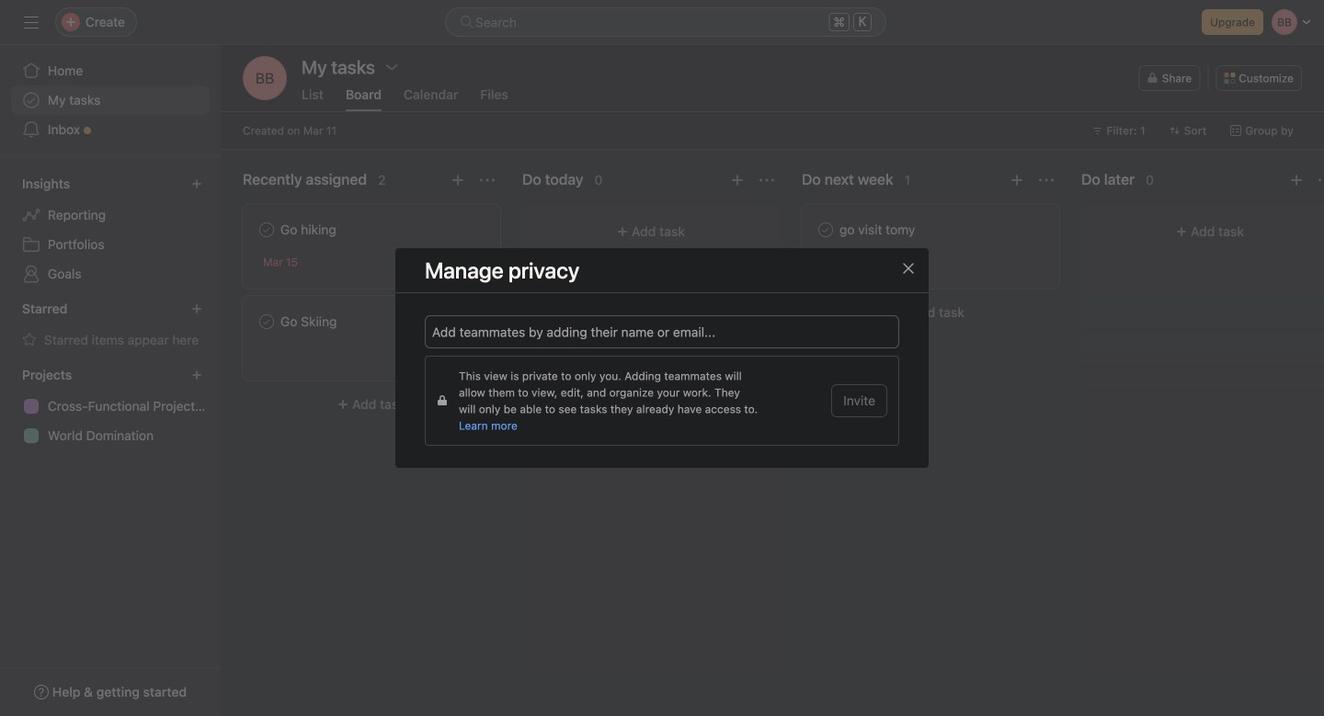 Task type: locate. For each thing, give the bounding box(es) containing it.
global element
[[0, 45, 221, 155]]

mark complete image for first add task icon
[[256, 219, 278, 241]]

3 add task image from the left
[[1010, 173, 1025, 188]]

close image
[[901, 261, 916, 276]]

0 horizontal spatial add task image
[[451, 173, 465, 188]]

mark complete image
[[256, 219, 278, 241], [815, 219, 837, 241], [256, 311, 278, 333]]

Add teammates by adding their name or email... text field
[[432, 321, 890, 343]]

add task image
[[1290, 173, 1304, 188]]

insights element
[[0, 167, 221, 293]]

1 horizontal spatial add task image
[[730, 173, 745, 188]]

hide sidebar image
[[24, 15, 39, 29]]

2 horizontal spatial add task image
[[1010, 173, 1025, 188]]

Mark complete checkbox
[[256, 219, 278, 241], [815, 219, 837, 241], [256, 311, 278, 333]]

add task image
[[451, 173, 465, 188], [730, 173, 745, 188], [1010, 173, 1025, 188]]



Task type: describe. For each thing, give the bounding box(es) containing it.
1 add task image from the left
[[451, 173, 465, 188]]

2 add task image from the left
[[730, 173, 745, 188]]

starred element
[[0, 293, 221, 359]]

view profile settings image
[[243, 56, 287, 100]]

mark complete image for 1st add task icon from the right
[[815, 219, 837, 241]]

projects element
[[0, 359, 221, 454]]



Task type: vqa. For each thing, say whether or not it's contained in the screenshot.
Mark complete icon to the top
yes



